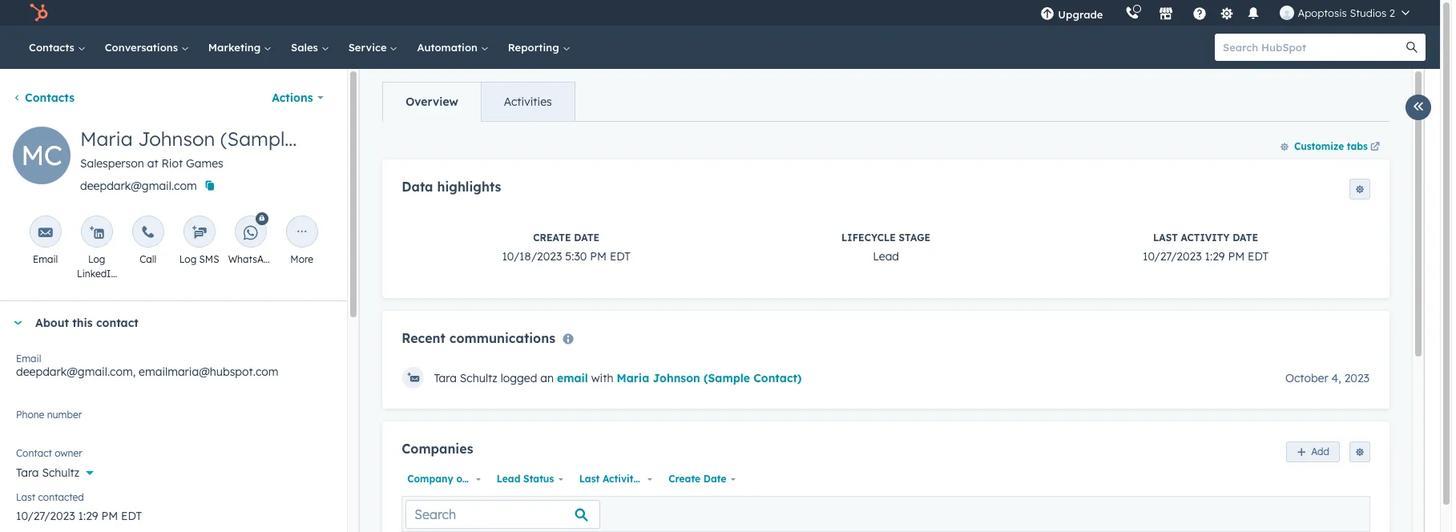 Task type: describe. For each thing, give the bounding box(es) containing it.
4,
[[1332, 371, 1342, 386]]

number
[[47, 409, 82, 421]]

service link
[[339, 26, 408, 69]]

this
[[72, 316, 93, 330]]

riot
[[162, 156, 183, 171]]

salesperson
[[80, 156, 144, 171]]

date inside last activity date 10/27/2023 1:29 pm edt
[[1233, 232, 1259, 244]]

whatsapp
[[228, 253, 276, 265]]

recent communications
[[402, 331, 556, 347]]

create for create date
[[669, 473, 701, 485]]

deepdark@gmail.com,
[[16, 365, 136, 379]]

help button
[[1187, 0, 1214, 26]]

activity for last activity date 10/27/2023 1:29 pm edt
[[1181, 232, 1230, 244]]

an
[[541, 371, 554, 386]]

tabs
[[1348, 140, 1369, 152]]

actions
[[272, 91, 313, 105]]

conversations
[[105, 41, 181, 54]]

log for log linkedin message
[[88, 253, 105, 265]]

marketing link
[[199, 26, 282, 69]]

contact
[[16, 447, 52, 459]]

last for last activity date
[[580, 473, 600, 485]]

last activity date
[[580, 473, 666, 485]]

studios
[[1351, 6, 1387, 19]]

date inside create date 10/18/2023 5:30 pm edt
[[574, 232, 600, 244]]

contact
[[96, 316, 139, 330]]

search button
[[1399, 34, 1426, 61]]

october
[[1286, 371, 1329, 386]]

actions button
[[262, 82, 335, 114]]

about
[[35, 316, 69, 330]]

highlights
[[437, 179, 501, 195]]

schultz for tara schultz logged an email with maria johnson (sample contact)
[[460, 371, 498, 386]]

help image
[[1194, 7, 1208, 22]]

more
[[291, 253, 313, 265]]

marketplaces button
[[1150, 0, 1184, 26]]

contact) inside maria johnson (sample contact) salesperson at riot games
[[301, 127, 380, 151]]

apoptosis studios 2
[[1299, 6, 1396, 19]]

log linkedin message image
[[90, 225, 104, 241]]

5:30
[[566, 250, 587, 264]]

maria johnson (sample contact) link
[[617, 371, 802, 386]]

customize tabs link
[[1273, 134, 1390, 160]]

1 vertical spatial contacts
[[25, 91, 75, 105]]

create date button
[[663, 469, 740, 490]]

overview button
[[383, 83, 481, 121]]

10/27/2023
[[1143, 250, 1202, 264]]

Search search field
[[406, 500, 601, 529]]

add button
[[1287, 442, 1341, 463]]

call
[[140, 253, 156, 265]]

upgrade
[[1059, 8, 1104, 21]]

activity for last activity date
[[603, 473, 640, 485]]

menu containing apoptosis studios 2
[[1030, 0, 1422, 26]]

log sms
[[179, 253, 219, 265]]

apoptosis studios 2 button
[[1271, 0, 1420, 26]]

email link
[[557, 371, 588, 386]]

conversations link
[[95, 26, 199, 69]]

reporting
[[508, 41, 562, 54]]

games
[[186, 156, 224, 171]]

log sms image
[[192, 225, 207, 241]]

marketing
[[208, 41, 264, 54]]

0 vertical spatial contacts link
[[19, 26, 95, 69]]

tara for tara schultz
[[16, 466, 39, 480]]

company
[[408, 473, 454, 485]]

edt inside create date 10/18/2023 5:30 pm edt
[[610, 250, 631, 264]]

email
[[557, 371, 588, 386]]

settings link
[[1218, 4, 1238, 21]]

2
[[1390, 6, 1396, 19]]

create date
[[669, 473, 727, 485]]

with
[[592, 371, 614, 386]]

call image
[[141, 225, 155, 241]]

calling icon button
[[1120, 2, 1147, 23]]

automation link
[[408, 26, 499, 69]]

phone number
[[16, 409, 82, 421]]

create for create date 10/18/2023 5:30 pm edt
[[533, 232, 571, 244]]

whatsapp image
[[243, 225, 258, 241]]

hubspot link
[[19, 3, 60, 22]]

1:29
[[1206, 250, 1226, 264]]

activities
[[504, 95, 552, 109]]

company owner
[[408, 473, 486, 485]]

log for log sms
[[179, 253, 197, 265]]

last for last activity date 10/27/2023 1:29 pm edt
[[1154, 232, 1179, 244]]

date inside last activity date popup button
[[643, 473, 666, 485]]

edt inside last activity date 10/27/2023 1:29 pm edt
[[1249, 250, 1269, 264]]

lifecycle stage lead
[[842, 232, 931, 264]]

maria johnson (sample contact) salesperson at riot games
[[80, 127, 380, 171]]

apoptosis
[[1299, 6, 1348, 19]]

at
[[147, 156, 158, 171]]

about this contact button
[[0, 301, 331, 345]]

calling icon image
[[1126, 6, 1141, 21]]

customize tabs
[[1295, 140, 1369, 152]]

log linkedin message
[[76, 253, 117, 294]]

linkedin
[[77, 268, 117, 280]]

lifecycle
[[842, 232, 896, 244]]

Search HubSpot search field
[[1216, 34, 1412, 61]]



Task type: vqa. For each thing, say whether or not it's contained in the screenshot.
and inside Get HubSpot notifications for mentions, follows and more in Workplace.
no



Task type: locate. For each thing, give the bounding box(es) containing it.
1 log from the left
[[88, 253, 105, 265]]

1 vertical spatial last
[[580, 473, 600, 485]]

data
[[402, 179, 433, 195]]

schultz inside popup button
[[42, 466, 80, 480]]

maria right with in the left of the page
[[617, 371, 650, 386]]

phone
[[16, 409, 44, 421]]

menu
[[1030, 0, 1422, 26]]

0 vertical spatial last
[[1154, 232, 1179, 244]]

last up 10/27/2023
[[1154, 232, 1179, 244]]

1 vertical spatial activity
[[603, 473, 640, 485]]

1 horizontal spatial lead
[[873, 250, 900, 264]]

owner
[[55, 447, 82, 459], [457, 473, 486, 485]]

1 vertical spatial contacts link
[[13, 91, 75, 105]]

navigation
[[383, 82, 576, 122]]

tara schultz button
[[16, 457, 331, 484]]

search image
[[1407, 42, 1418, 53]]

pm right 5:30 on the top of page
[[590, 250, 607, 264]]

0 vertical spatial contacts
[[29, 41, 78, 54]]

lead inside 'lifecycle stage lead'
[[873, 250, 900, 264]]

owner up tara schultz
[[55, 447, 82, 459]]

tara inside popup button
[[16, 466, 39, 480]]

1 horizontal spatial (sample
[[704, 371, 750, 386]]

maria up salesperson
[[80, 127, 133, 151]]

tara down contact
[[16, 466, 39, 480]]

1 horizontal spatial log
[[179, 253, 197, 265]]

customize
[[1295, 140, 1345, 152]]

johnson
[[138, 127, 215, 151], [653, 371, 701, 386]]

1 horizontal spatial tara
[[434, 371, 457, 386]]

email inside email deepdark@gmail.com, emailmaria@hubspot.com
[[16, 353, 41, 365]]

lead inside 'popup button'
[[497, 473, 521, 485]]

(sample
[[221, 127, 296, 151], [704, 371, 750, 386]]

last inside popup button
[[580, 473, 600, 485]]

contact owner
[[16, 447, 82, 459]]

last down tara schultz
[[16, 492, 35, 504]]

0 horizontal spatial pm
[[590, 250, 607, 264]]

0 horizontal spatial maria
[[80, 127, 133, 151]]

maria inside maria johnson (sample contact) salesperson at riot games
[[80, 127, 133, 151]]

0 horizontal spatial schultz
[[42, 466, 80, 480]]

lead status
[[497, 473, 554, 485]]

0 horizontal spatial owner
[[55, 447, 82, 459]]

0 vertical spatial schultz
[[460, 371, 498, 386]]

0 vertical spatial activity
[[1181, 232, 1230, 244]]

0 vertical spatial maria
[[80, 127, 133, 151]]

1 horizontal spatial last
[[580, 473, 600, 485]]

log inside log linkedin message
[[88, 253, 105, 265]]

2023
[[1345, 371, 1370, 386]]

log up linkedin
[[88, 253, 105, 265]]

2 horizontal spatial last
[[1154, 232, 1179, 244]]

hubspot image
[[29, 3, 48, 22]]

1 pm from the left
[[590, 250, 607, 264]]

log left sms
[[179, 253, 197, 265]]

schultz down contact owner
[[42, 466, 80, 480]]

1 edt from the left
[[610, 250, 631, 264]]

email
[[33, 253, 58, 265], [16, 353, 41, 365]]

schultz down recent communications
[[460, 371, 498, 386]]

more image
[[295, 225, 309, 241]]

pm right 1:29
[[1229, 250, 1245, 264]]

email for email deepdark@gmail.com, emailmaria@hubspot.com
[[16, 353, 41, 365]]

lead left status
[[497, 473, 521, 485]]

notifications image
[[1247, 7, 1262, 22]]

sales link
[[282, 26, 339, 69]]

0 horizontal spatial create
[[533, 232, 571, 244]]

schultz
[[460, 371, 498, 386], [42, 466, 80, 480]]

0 vertical spatial lead
[[873, 250, 900, 264]]

0 vertical spatial owner
[[55, 447, 82, 459]]

0 vertical spatial (sample
[[221, 127, 296, 151]]

activity inside popup button
[[603, 473, 640, 485]]

johnson inside maria johnson (sample contact) salesperson at riot games
[[138, 127, 215, 151]]

last contacted
[[16, 492, 84, 504]]

reporting link
[[499, 26, 580, 69]]

1 vertical spatial email
[[16, 353, 41, 365]]

0 horizontal spatial last
[[16, 492, 35, 504]]

activity left create date
[[603, 473, 640, 485]]

1 horizontal spatial activity
[[1181, 232, 1230, 244]]

0 vertical spatial johnson
[[138, 127, 215, 151]]

email down email image
[[33, 253, 58, 265]]

owner for contact owner
[[55, 447, 82, 459]]

contacted
[[38, 492, 84, 504]]

0 horizontal spatial lead
[[497, 473, 521, 485]]

2 vertical spatial last
[[16, 492, 35, 504]]

1 vertical spatial schultz
[[42, 466, 80, 480]]

0 horizontal spatial (sample
[[221, 127, 296, 151]]

companies
[[402, 441, 473, 457]]

tara down recent at the left
[[434, 371, 457, 386]]

activity
[[1181, 232, 1230, 244], [603, 473, 640, 485]]

1 horizontal spatial johnson
[[653, 371, 701, 386]]

add
[[1312, 446, 1330, 458]]

schultz for tara schultz
[[42, 466, 80, 480]]

owner for company owner
[[457, 473, 486, 485]]

1 horizontal spatial owner
[[457, 473, 486, 485]]

johnson up riot
[[138, 127, 215, 151]]

Phone number text field
[[16, 407, 331, 439]]

data highlights
[[402, 179, 501, 195]]

0 horizontal spatial johnson
[[138, 127, 215, 151]]

create
[[533, 232, 571, 244], [669, 473, 701, 485]]

1 vertical spatial johnson
[[653, 371, 701, 386]]

october 4, 2023
[[1286, 371, 1370, 386]]

lead down 'lifecycle'
[[873, 250, 900, 264]]

edt right 5:30 on the top of page
[[610, 250, 631, 264]]

1 vertical spatial lead
[[497, 473, 521, 485]]

status
[[524, 473, 554, 485]]

johnson right with in the left of the page
[[653, 371, 701, 386]]

overview
[[406, 95, 459, 109]]

deepdark@gmail.com
[[80, 179, 197, 193]]

caret image
[[13, 321, 22, 325]]

last
[[1154, 232, 1179, 244], [580, 473, 600, 485], [16, 492, 35, 504]]

1 vertical spatial contact)
[[754, 371, 802, 386]]

(sample inside maria johnson (sample contact) salesperson at riot games
[[221, 127, 296, 151]]

tara schultz image
[[1281, 6, 1295, 20]]

last right status
[[580, 473, 600, 485]]

edt right 1:29
[[1249, 250, 1269, 264]]

tara
[[434, 371, 457, 386], [16, 466, 39, 480]]

about this contact
[[35, 316, 139, 330]]

owner right company
[[457, 473, 486, 485]]

1 horizontal spatial contact)
[[754, 371, 802, 386]]

recent
[[402, 331, 446, 347]]

10/18/2023
[[502, 250, 562, 264]]

pm inside last activity date 10/27/2023 1:29 pm edt
[[1229, 250, 1245, 264]]

0 horizontal spatial edt
[[610, 250, 631, 264]]

1 horizontal spatial edt
[[1249, 250, 1269, 264]]

contact)
[[301, 127, 380, 151], [754, 371, 802, 386]]

pm
[[590, 250, 607, 264], [1229, 250, 1245, 264]]

upgrade image
[[1041, 7, 1056, 22]]

sales
[[291, 41, 321, 54]]

0 horizontal spatial activity
[[603, 473, 640, 485]]

date inside create date popup button
[[704, 473, 727, 485]]

0 vertical spatial tara
[[434, 371, 457, 386]]

activities button
[[481, 83, 575, 121]]

1 vertical spatial tara
[[16, 466, 39, 480]]

1 vertical spatial (sample
[[704, 371, 750, 386]]

1 vertical spatial owner
[[457, 473, 486, 485]]

log
[[88, 253, 105, 265], [179, 253, 197, 265]]

menu item
[[1115, 0, 1118, 26]]

last activity date button
[[574, 469, 666, 490]]

tara for tara schultz logged an email with maria johnson (sample contact)
[[434, 371, 457, 386]]

1 vertical spatial maria
[[617, 371, 650, 386]]

company owner button
[[402, 469, 486, 490]]

0 horizontal spatial tara
[[16, 466, 39, 480]]

1 horizontal spatial create
[[669, 473, 701, 485]]

0 vertical spatial email
[[33, 253, 58, 265]]

create inside create date 10/18/2023 5:30 pm edt
[[533, 232, 571, 244]]

email deepdark@gmail.com, emailmaria@hubspot.com
[[16, 353, 279, 379]]

email for email
[[33, 253, 58, 265]]

0 horizontal spatial contact)
[[301, 127, 380, 151]]

1 horizontal spatial maria
[[617, 371, 650, 386]]

create date 10/18/2023 5:30 pm edt
[[502, 232, 631, 264]]

create right last activity date on the bottom left
[[669, 473, 701, 485]]

2 log from the left
[[179, 253, 197, 265]]

2 edt from the left
[[1249, 250, 1269, 264]]

emailmaria@hubspot.com
[[139, 365, 279, 379]]

edt
[[610, 250, 631, 264], [1249, 250, 1269, 264]]

marketplaces image
[[1160, 7, 1174, 22]]

settings image
[[1220, 7, 1235, 21]]

last for last contacted
[[16, 492, 35, 504]]

navigation containing overview
[[383, 82, 576, 122]]

service
[[349, 41, 390, 54]]

sms
[[199, 253, 219, 265]]

last activity date 10/27/2023 1:29 pm edt
[[1143, 232, 1269, 264]]

1 horizontal spatial schultz
[[460, 371, 498, 386]]

communications
[[450, 331, 556, 347]]

0 vertical spatial contact)
[[301, 127, 380, 151]]

owner inside popup button
[[457, 473, 486, 485]]

1 vertical spatial create
[[669, 473, 701, 485]]

create inside popup button
[[669, 473, 701, 485]]

email image
[[38, 225, 53, 241]]

lead status button
[[491, 469, 568, 490]]

logged
[[501, 371, 538, 386]]

automation
[[417, 41, 481, 54]]

activity inside last activity date 10/27/2023 1:29 pm edt
[[1181, 232, 1230, 244]]

pm inside create date 10/18/2023 5:30 pm edt
[[590, 250, 607, 264]]

tara schultz
[[16, 466, 80, 480]]

stage
[[899, 232, 931, 244]]

1 horizontal spatial pm
[[1229, 250, 1245, 264]]

Last contacted text field
[[16, 501, 331, 527]]

2 pm from the left
[[1229, 250, 1245, 264]]

create up the "10/18/2023"
[[533, 232, 571, 244]]

0 horizontal spatial log
[[88, 253, 105, 265]]

activity up 1:29
[[1181, 232, 1230, 244]]

notifications button
[[1241, 0, 1268, 26]]

email down caret icon
[[16, 353, 41, 365]]

last inside last activity date 10/27/2023 1:29 pm edt
[[1154, 232, 1179, 244]]

0 vertical spatial create
[[533, 232, 571, 244]]



